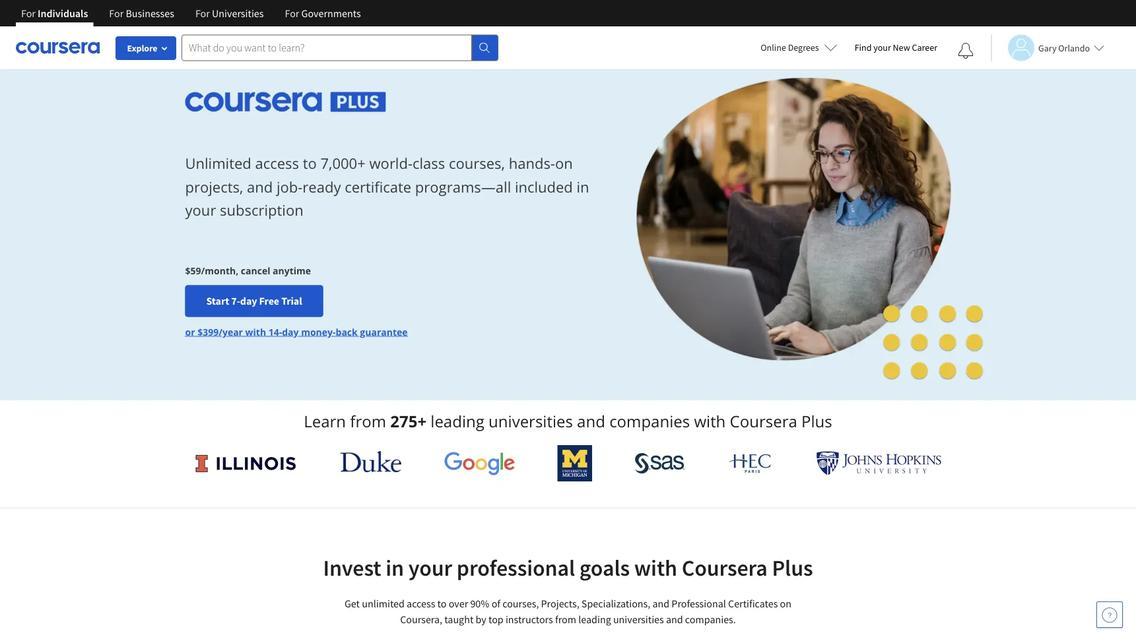 Task type: vqa. For each thing, say whether or not it's contained in the screenshot.
'Name'
no



Task type: describe. For each thing, give the bounding box(es) containing it.
certificate
[[345, 177, 412, 197]]

governments
[[302, 7, 361, 20]]

certificates inside university certificates advance your career with graduate-level learning
[[813, 159, 859, 171]]

top
[[489, 613, 504, 627]]

duke university image
[[340, 452, 402, 473]]

businesses
[[126, 7, 174, 20]]

professional
[[457, 554, 575, 583]]

level
[[906, 172, 924, 184]]

degree
[[798, 75, 826, 87]]

with inside university certificates advance your career with graduate-level learning
[[850, 172, 867, 184]]

coursera plus image
[[185, 92, 386, 112]]

from inside get unlimited access to over 90% of courses, projects, specializations, and professional certificates on coursera, taught by top instructors from leading universities and companies.
[[555, 613, 577, 627]]

universities inside get unlimited access to over 90% of courses, projects, specializations, and professional certificates on coursera, taught by top instructors from leading universities and companies.
[[613, 613, 664, 627]]

university
[[770, 159, 811, 171]]

projects,
[[541, 598, 580, 611]]

credit
[[789, 130, 812, 142]]

on inside unlimited access to 7,000+ world-class courses, hands-on projects, and job-ready certificate programs—all included in your subscription
[[555, 154, 573, 173]]

14-
[[269, 326, 282, 338]]

0 vertical spatial universities
[[489, 411, 573, 433]]

of
[[492, 598, 501, 611]]

access inside unlimited access to 7,000+ world-class courses, hands-on projects, and job-ready certificate programs—all included in your subscription
[[255, 154, 299, 173]]

and inside unlimited access to 7,000+ world-class courses, hands-on projects, and job-ready certificate programs—all included in your subscription
[[247, 177, 273, 197]]

coursera image
[[16, 37, 100, 58]]

/year
[[219, 326, 243, 338]]

start
[[206, 295, 229, 308]]

get unlimited access to over 90% of courses, projects, specializations, and professional certificates on coursera, taught by top instructors from leading universities and companies.
[[345, 598, 792, 627]]

certificates inside get unlimited access to over 90% of courses, projects, specializations, and professional certificates on coursera, taught by top instructors from leading universities and companies.
[[728, 598, 778, 611]]

show notifications image
[[958, 43, 974, 59]]

job-
[[277, 177, 303, 197]]

get
[[345, 598, 360, 611]]

google image
[[444, 452, 515, 476]]

degrees
[[884, 88, 914, 100]]

or $399 /year with 14-day money-back guarantee
[[185, 326, 408, 338]]

1 vertical spatial coursera
[[682, 554, 768, 583]]

projects,
[[185, 177, 243, 197]]

for governments
[[285, 7, 361, 20]]

your inside university certificates advance your career with graduate-level learning
[[804, 172, 822, 184]]

degree
[[887, 130, 913, 142]]

online degrees menu
[[759, 66, 973, 193]]

instructors
[[506, 613, 553, 627]]

0 horizontal spatial from
[[350, 411, 386, 433]]

mastertrack™ earn credit towards a master's degree
[[770, 117, 913, 142]]

online for online degrees
[[761, 42, 786, 53]]

unlimited
[[362, 598, 405, 611]]

learn from 275+ leading universities and companies with coursera plus
[[304, 411, 833, 433]]

invest
[[323, 554, 381, 583]]

towards
[[813, 130, 845, 142]]

your right find
[[874, 42, 891, 53]]

and down professional
[[666, 613, 683, 627]]

back
[[336, 326, 358, 338]]

advance
[[770, 172, 802, 184]]

companies.
[[685, 613, 736, 627]]

hands-
[[509, 154, 555, 173]]

with right companies
[[694, 411, 726, 433]]

access inside get unlimited access to over 90% of courses, projects, specializations, and professional certificates on coursera, taught by top instructors from leading universities and companies.
[[407, 598, 435, 611]]

included
[[515, 177, 573, 197]]

new
[[893, 42, 910, 53]]

explore inside popup button
[[127, 42, 158, 54]]

money-
[[301, 326, 336, 338]]

coursera,
[[400, 613, 443, 627]]

learn
[[304, 411, 346, 433]]

on inside get unlimited access to over 90% of courses, projects, specializations, and professional certificates on coursera, taught by top instructors from leading universities and companies.
[[780, 598, 792, 611]]

1 vertical spatial plus
[[772, 554, 813, 583]]

online for online degree explore bachelor's & master's degrees
[[770, 75, 796, 87]]

trial
[[281, 295, 302, 308]]

for universities
[[195, 7, 264, 20]]

mastertrack™
[[770, 117, 825, 129]]

programs—all
[[415, 177, 511, 197]]

free
[[259, 295, 279, 308]]

275+
[[390, 411, 427, 433]]

with left 14- on the left of the page
[[245, 326, 266, 338]]

master's for degrees
[[850, 88, 882, 100]]

$59
[[185, 264, 201, 277]]

specializations,
[[582, 598, 651, 611]]

or
[[185, 326, 195, 338]]

0 horizontal spatial leading
[[431, 411, 485, 433]]

1 vertical spatial in
[[386, 554, 404, 583]]

unlimited access to 7,000+ world-class courses, hands-on projects, and job-ready certificate programs—all included in your subscription
[[185, 154, 589, 220]]

johns hopkins university image
[[817, 452, 942, 476]]

find your new career
[[855, 42, 938, 53]]

your up 'over'
[[409, 554, 452, 583]]

&
[[843, 88, 848, 100]]

find your new career link
[[848, 40, 944, 56]]

gary
[[1039, 42, 1057, 54]]

to inside unlimited access to 7,000+ world-class courses, hands-on projects, and job-ready certificate programs—all included in your subscription
[[303, 154, 317, 173]]

find
[[855, 42, 872, 53]]

help center image
[[1102, 608, 1118, 623]]

1 horizontal spatial day
[[282, 326, 299, 338]]

master's for degree
[[853, 130, 885, 142]]

graduate-
[[868, 172, 906, 184]]



Task type: locate. For each thing, give the bounding box(es) containing it.
university of michigan image
[[558, 446, 592, 482]]

1 horizontal spatial certificates
[[813, 159, 859, 171]]

certificates up companies.
[[728, 598, 778, 611]]

for left governments
[[285, 7, 299, 20]]

with right career
[[850, 172, 867, 184]]

universities down "specializations,"
[[613, 613, 664, 627]]

university of illinois at urbana-champaign image
[[194, 453, 298, 474]]

master's
[[850, 88, 882, 100], [853, 130, 885, 142]]

universities
[[212, 7, 264, 20]]

0 vertical spatial explore
[[127, 42, 158, 54]]

for for businesses
[[109, 7, 124, 20]]

None search field
[[182, 35, 499, 61]]

explore down degree
[[770, 88, 798, 100]]

guarantee
[[360, 326, 408, 338]]

day inside button
[[240, 295, 257, 308]]

0 vertical spatial master's
[[850, 88, 882, 100]]

1 vertical spatial master's
[[853, 130, 885, 142]]

1 horizontal spatial leading
[[579, 613, 611, 627]]

in
[[577, 177, 589, 197], [386, 554, 404, 583]]

access
[[255, 154, 299, 173], [407, 598, 435, 611]]

online
[[761, 42, 786, 53], [770, 75, 796, 87]]

1 horizontal spatial from
[[555, 613, 577, 627]]

online left degree
[[770, 75, 796, 87]]

0 vertical spatial day
[[240, 295, 257, 308]]

and up university of michigan image
[[577, 411, 606, 433]]

universities up university of michigan image
[[489, 411, 573, 433]]

0 vertical spatial online
[[761, 42, 786, 53]]

explore
[[127, 42, 158, 54], [770, 88, 798, 100]]

day left 'money-'
[[282, 326, 299, 338]]

1 vertical spatial courses,
[[503, 598, 539, 611]]

1 horizontal spatial explore
[[770, 88, 798, 100]]

gary orlando button
[[991, 35, 1105, 61]]

0 horizontal spatial day
[[240, 295, 257, 308]]

banner navigation
[[11, 0, 372, 26]]

courses, up the instructors
[[503, 598, 539, 611]]

your down projects,
[[185, 200, 216, 220]]

career
[[823, 172, 848, 184]]

and
[[247, 177, 273, 197], [577, 411, 606, 433], [653, 598, 670, 611], [666, 613, 683, 627]]

and up subscription
[[247, 177, 273, 197]]

for for universities
[[195, 7, 210, 20]]

master's right &
[[850, 88, 882, 100]]

0 vertical spatial access
[[255, 154, 299, 173]]

start 7-day free trial button
[[185, 285, 323, 317]]

in up unlimited
[[386, 554, 404, 583]]

leading up google image
[[431, 411, 485, 433]]

class
[[413, 154, 445, 173]]

1 vertical spatial from
[[555, 613, 577, 627]]

0 vertical spatial courses,
[[449, 154, 505, 173]]

7,000+
[[321, 154, 366, 173]]

in inside unlimited access to 7,000+ world-class courses, hands-on projects, and job-ready certificate programs—all included in your subscription
[[577, 177, 589, 197]]

for left individuals
[[21, 7, 36, 20]]

What do you want to learn? text field
[[182, 35, 472, 61]]

$399
[[198, 326, 219, 338]]

explore button
[[116, 36, 176, 60]]

bachelor's
[[800, 88, 841, 100]]

online left 'degrees'
[[761, 42, 786, 53]]

0 vertical spatial plus
[[802, 411, 833, 433]]

goals
[[580, 554, 630, 583]]

to up "ready"
[[303, 154, 317, 173]]

by
[[476, 613, 487, 627]]

master's inside online degree explore bachelor's & master's degrees
[[850, 88, 882, 100]]

3 for from the left
[[195, 7, 210, 20]]

online degree explore bachelor's & master's degrees
[[770, 75, 914, 100]]

individuals
[[38, 7, 88, 20]]

from
[[350, 411, 386, 433], [555, 613, 577, 627]]

invest in your professional goals with coursera plus
[[323, 554, 813, 583]]

0 vertical spatial from
[[350, 411, 386, 433]]

1 vertical spatial to
[[438, 598, 447, 611]]

day left free
[[240, 295, 257, 308]]

1 horizontal spatial to
[[438, 598, 447, 611]]

1 vertical spatial access
[[407, 598, 435, 611]]

degrees
[[788, 42, 819, 53]]

for left businesses
[[109, 7, 124, 20]]

for businesses
[[109, 7, 174, 20]]

gary orlando
[[1039, 42, 1090, 54]]

1 vertical spatial certificates
[[728, 598, 778, 611]]

start 7-day free trial
[[206, 295, 302, 308]]

90%
[[470, 598, 490, 611]]

0 horizontal spatial access
[[255, 154, 299, 173]]

plus
[[802, 411, 833, 433], [772, 554, 813, 583]]

courses, inside unlimited access to 7,000+ world-class courses, hands-on projects, and job-ready certificate programs—all included in your subscription
[[449, 154, 505, 173]]

online inside online degree explore bachelor's & master's degrees
[[770, 75, 796, 87]]

unlimited
[[185, 154, 251, 173]]

/month,
[[201, 264, 239, 277]]

1 horizontal spatial access
[[407, 598, 435, 611]]

1 vertical spatial day
[[282, 326, 299, 338]]

1 vertical spatial leading
[[579, 613, 611, 627]]

explore inside online degree explore bachelor's & master's degrees
[[770, 88, 798, 100]]

1 horizontal spatial on
[[780, 598, 792, 611]]

to inside get unlimited access to over 90% of courses, projects, specializations, and professional certificates on coursera, taught by top instructors from leading universities and companies.
[[438, 598, 447, 611]]

0 horizontal spatial explore
[[127, 42, 158, 54]]

courses, up programs—all
[[449, 154, 505, 173]]

leading inside get unlimited access to over 90% of courses, projects, specializations, and professional certificates on coursera, taught by top instructors from leading universities and companies.
[[579, 613, 611, 627]]

coursera
[[730, 411, 798, 433], [682, 554, 768, 583]]

1 horizontal spatial universities
[[613, 613, 664, 627]]

over
[[449, 598, 468, 611]]

0 horizontal spatial to
[[303, 154, 317, 173]]

for for governments
[[285, 7, 299, 20]]

world-
[[369, 154, 413, 173]]

your
[[874, 42, 891, 53], [804, 172, 822, 184], [185, 200, 216, 220], [409, 554, 452, 583]]

career
[[912, 42, 938, 53]]

for left universities
[[195, 7, 210, 20]]

explore down for businesses
[[127, 42, 158, 54]]

subscription
[[220, 200, 304, 220]]

to
[[303, 154, 317, 173], [438, 598, 447, 611]]

taught
[[445, 613, 474, 627]]

1 vertical spatial universities
[[613, 613, 664, 627]]

$59 /month, cancel anytime
[[185, 264, 311, 277]]

on
[[555, 154, 573, 173], [780, 598, 792, 611]]

1 vertical spatial explore
[[770, 88, 798, 100]]

day
[[240, 295, 257, 308], [282, 326, 299, 338]]

0 vertical spatial in
[[577, 177, 589, 197]]

4 for from the left
[[285, 7, 299, 20]]

0 horizontal spatial certificates
[[728, 598, 778, 611]]

1 for from the left
[[21, 7, 36, 20]]

to left 'over'
[[438, 598, 447, 611]]

online degrees button
[[750, 33, 848, 62]]

anytime
[[273, 264, 311, 277]]

leading
[[431, 411, 485, 433], [579, 613, 611, 627]]

for
[[21, 7, 36, 20], [109, 7, 124, 20], [195, 7, 210, 20], [285, 7, 299, 20]]

access up "job-"
[[255, 154, 299, 173]]

1 vertical spatial online
[[770, 75, 796, 87]]

0 vertical spatial coursera
[[730, 411, 798, 433]]

7-
[[231, 295, 240, 308]]

learning
[[926, 172, 958, 184]]

for individuals
[[21, 7, 88, 20]]

companies
[[610, 411, 690, 433]]

in right included
[[577, 177, 589, 197]]

cancel
[[241, 264, 270, 277]]

orlando
[[1059, 42, 1090, 54]]

certificates up career
[[813, 159, 859, 171]]

0 vertical spatial certificates
[[813, 159, 859, 171]]

ready
[[303, 177, 341, 197]]

1 vertical spatial on
[[780, 598, 792, 611]]

for for individuals
[[21, 7, 36, 20]]

sas image
[[635, 453, 685, 474]]

0 vertical spatial leading
[[431, 411, 485, 433]]

1 horizontal spatial in
[[577, 177, 589, 197]]

access up coursera,
[[407, 598, 435, 611]]

your left career
[[804, 172, 822, 184]]

your inside unlimited access to 7,000+ world-class courses, hands-on projects, and job-ready certificate programs—all included in your subscription
[[185, 200, 216, 220]]

from down 'projects,'
[[555, 613, 577, 627]]

0 vertical spatial on
[[555, 154, 573, 173]]

earn
[[770, 130, 787, 142]]

and left professional
[[653, 598, 670, 611]]

courses, inside get unlimited access to over 90% of courses, projects, specializations, and professional certificates on coursera, taught by top instructors from leading universities and companies.
[[503, 598, 539, 611]]

a
[[847, 130, 851, 142]]

university certificates advance your career with graduate-level learning
[[770, 159, 958, 184]]

professional
[[672, 598, 726, 611]]

0 vertical spatial to
[[303, 154, 317, 173]]

0 horizontal spatial on
[[555, 154, 573, 173]]

with right goals
[[634, 554, 678, 583]]

leading down "specializations,"
[[579, 613, 611, 627]]

master's right a
[[853, 130, 885, 142]]

coursera up hec paris image
[[730, 411, 798, 433]]

coursera up professional
[[682, 554, 768, 583]]

hec paris image
[[728, 450, 774, 477]]

from left 275+
[[350, 411, 386, 433]]

certificates
[[813, 159, 859, 171], [728, 598, 778, 611]]

master's inside mastertrack™ earn credit towards a master's degree
[[853, 130, 885, 142]]

online degrees
[[761, 42, 819, 53]]

0 horizontal spatial in
[[386, 554, 404, 583]]

online inside "popup button"
[[761, 42, 786, 53]]

universities
[[489, 411, 573, 433], [613, 613, 664, 627]]

2 for from the left
[[109, 7, 124, 20]]

0 horizontal spatial universities
[[489, 411, 573, 433]]



